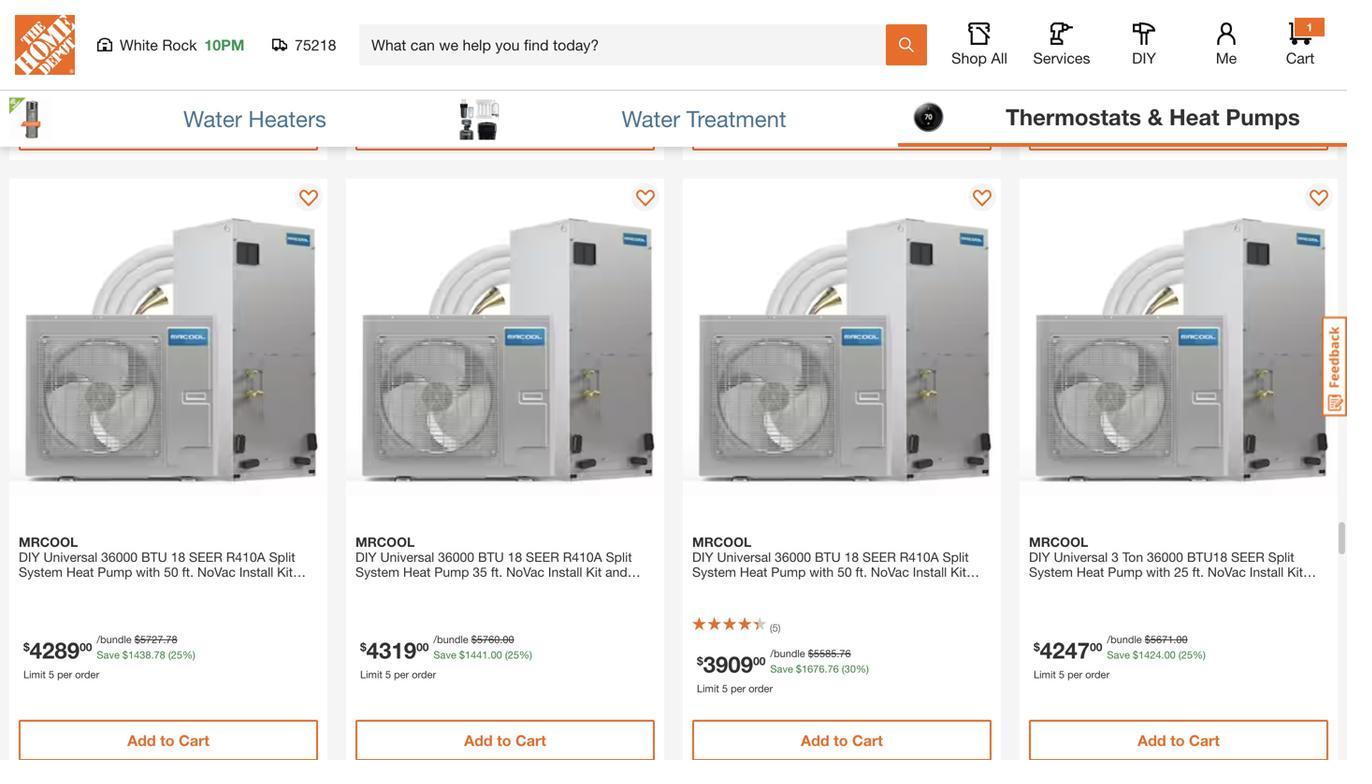 Task type: describe. For each thing, give the bounding box(es) containing it.
18 inside mrcool diy universal 36000 btu 18 seer r410a split system heat pump with 50 ft. novac install kit -208/230-volt
[[844, 550, 859, 565]]

with for 4289
[[136, 565, 160, 580]]

208/230v for 4247
[[1117, 580, 1173, 595]]

25 inside mrcool diy universal 3 ton 36000 btu18 seer split system heat pump with 25 ft. novac install kit 10kw heat kit 208/230v
[[1174, 565, 1189, 580]]

display image
[[299, 190, 318, 209]]

display image for 4247
[[1310, 190, 1329, 209]]

add down 1676
[[801, 732, 830, 750]]

seer for diy universal 36000 btu 18 seer r410a split system heat pump 35 ft. novac install kit and 5kw heat kit 208/230v
[[526, 550, 559, 565]]

install inside mrcool diy universal 36000 btu 18 seer r410a split system heat pump 35 ft. novac install kit and 5kw heat kit 208/230v
[[548, 565, 582, 580]]

limit inside /bundle $ 5793 1734 limit 5 per order
[[1034, 58, 1056, 70]]

install for diy universal 36000 btu 18 seer r410a split system heat pump with 50 ft. novac install kit and 5kw heatkit -208/230-volt
[[239, 565, 273, 580]]

the home depot logo image
[[15, 15, 75, 75]]

btu for 4289
[[141, 550, 167, 565]]

%) inside 104 98 $ 144 . 98 save $ 40 . 00 ( 28 %)
[[495, 52, 508, 65]]

- inside mrcool diy universal 36000 btu 18 seer r410a split system heat pump with 50 ft. novac install kit and 5kw heatkit -208/230-volt
[[121, 580, 126, 595]]

1
[[1307, 21, 1313, 34]]

add to cart for add to cart button under me at the top right
[[1138, 121, 1220, 139]]

with for 4247
[[1146, 565, 1171, 580]]

water heaters
[[183, 105, 326, 132]]

diy for 4319
[[356, 550, 377, 565]]

104 inside 104 98 $ 144 . 98 save $ 40 . 00 ( 28 %)
[[366, 40, 404, 67]]

and inside mrcool diy universal 36000 btu 18 seer r410a split system heat pump 35 ft. novac install kit and 5kw heat kit 208/230v
[[605, 565, 628, 580]]

208/230v for 4319
[[436, 580, 492, 595]]

add to cart button down rock
[[19, 109, 318, 151]]

4289
[[30, 637, 80, 664]]

pump for 4319
[[434, 565, 469, 580]]

/bundle left 5434
[[770, 23, 805, 35]]

system for 4289
[[19, 565, 63, 580]]

heaters
[[248, 105, 326, 132]]

18 for 4289
[[171, 550, 185, 565]]

kit inside mrcool diy universal 36000 btu 18 seer r410a split system heat pump with 50 ft. novac install kit and 5kw heatkit -208/230-volt
[[277, 565, 293, 580]]

) for 98
[[453, 11, 455, 23]]

add to cart button down 1424
[[1029, 720, 1329, 761]]

diy universal 36000 btu 18 seer r410a split system heat pump with 50 ft. novac install kit -208/230-volt image
[[683, 179, 1001, 497]]

00 left 1424
[[1090, 641, 1103, 654]]

order inside /bundle $ 5793 1734 limit 5 per order
[[1086, 58, 1110, 70]]

208/230- inside mrcool diy universal 36000 btu 18 seer r410a split system heat pump with 50 ft. novac install kit and 5kw heatkit -208/230-volt
[[126, 580, 180, 595]]

seer inside mrcool diy universal 3 ton 36000 btu18 seer split system heat pump with 25 ft. novac install kit 10kw heat kit 208/230v
[[1231, 550, 1265, 565]]

services
[[1033, 49, 1090, 67]]

75218 button
[[272, 36, 337, 54]]

thermostats & heat pumps image
[[908, 96, 950, 138]]

/bundle for 4289
[[97, 634, 132, 646]]

( inside 104 98 $ 144 . 98 save $ 40 . 00 ( 28 %)
[[481, 52, 484, 65]]

5 inside $ 4319 00 /bundle $ 5760 . 00 save $ 1441 . 00 ( 25 %) limit 5 per order
[[385, 669, 391, 681]]

save for 4319
[[434, 649, 456, 661]]

display image for 4319
[[636, 190, 655, 209]]

per down the $ 104 98
[[57, 72, 72, 84]]

5 up treatment
[[722, 58, 728, 70]]

00 right 5671
[[1176, 634, 1188, 646]]

4247
[[1040, 637, 1090, 664]]

5434
[[814, 23, 837, 35]]

( inside $ 4247 00 /bundle $ 5671 . 00 save $ 1424 . 00 ( 25 %) limit 5 per order
[[1179, 649, 1181, 661]]

mrcool inside mrcool diy universal 36000 btu 18 seer r410a split system heat pump with 50 ft. novac install kit -208/230-volt
[[692, 535, 752, 550]]

add to cart button down me at the top right
[[1029, 109, 1329, 151]]

btu18
[[1187, 550, 1228, 565]]

per up treatment
[[731, 58, 746, 70]]

heat inside mrcool diy universal 36000 btu 18 seer r410a split system heat pump with 50 ft. novac install kit -208/230-volt
[[740, 565, 768, 580]]

1424
[[1139, 649, 1162, 661]]

cart for add to cart button underneath rock
[[179, 121, 209, 139]]

%) for 4319
[[519, 649, 532, 661]]

per inside $ 4247 00 /bundle $ 5671 . 00 save $ 1424 . 00 ( 25 %) limit 5 per order
[[1068, 669, 1083, 681]]

pump for 4289
[[98, 565, 132, 580]]

cart for add to cart button underneath 1438
[[179, 732, 209, 750]]

add down diy "button"
[[1138, 121, 1166, 139]]

5 inside "$ 3909 00 /bundle $ 5585 . 76 save $ 1676 . 76 ( 30 %) limit 5 per order"
[[722, 683, 728, 695]]

heatkit
[[74, 580, 118, 595]]

water for water treatment
[[622, 105, 680, 132]]

%) for 4289
[[182, 649, 195, 661]]

$ inside the $ 104 98
[[23, 44, 30, 57]]

/bundle $ 5793 1734 limit 5 per order
[[1034, 23, 1174, 70]]

18 for 4319
[[508, 550, 522, 565]]

5671
[[1151, 634, 1174, 646]]

to for add to cart button under 1424
[[1171, 732, 1185, 750]]

limit down the $ 104 98
[[23, 72, 46, 84]]

1441
[[465, 649, 488, 661]]

50 for 3909
[[837, 565, 852, 580]]

( 5 )
[[770, 622, 781, 634]]

( inside "$ 4289 00 /bundle $ 5727 . 78 save $ 1438 . 78 ( 25 %) limit 5 per order"
[[168, 649, 171, 661]]

order up treatment
[[749, 58, 773, 70]]

r410a for 4319
[[563, 550, 602, 565]]

shop all button
[[950, 22, 1010, 67]]

5793
[[1151, 23, 1174, 35]]

ft. for diy universal 36000 btu 18 seer r410a split system heat pump with 50 ft. novac install kit and 5kw heatkit -208/230-volt
[[182, 565, 194, 580]]

0 vertical spatial 76
[[840, 648, 851, 660]]

4059
[[1040, 26, 1090, 53]]

mrcool diy universal 36000 btu 18 seer r410a split system heat pump with 50 ft. novac install kit -208/230-volt
[[692, 535, 969, 595]]

save inside 104 98 $ 144 . 98 save $ 40 . 00 ( 28 %)
[[421, 52, 444, 65]]

10kw
[[1029, 580, 1063, 595]]

40
[[453, 52, 464, 65]]

98 left rock
[[110, 37, 121, 49]]

2 display image from the left
[[973, 190, 992, 209]]

white rock 10pm
[[120, 36, 245, 54]]

1734
[[1139, 38, 1162, 51]]

25 for 4289
[[171, 649, 182, 661]]

/bundle for 4247
[[1107, 634, 1142, 646]]

/bundle for 3909
[[770, 648, 805, 660]]

add to cart button down 28
[[356, 109, 655, 151]]

water treatment button
[[449, 91, 898, 147]]

feedback link image
[[1322, 316, 1347, 417]]

208/230- inside mrcool diy universal 36000 btu 18 seer r410a split system heat pump with 50 ft. novac install kit -208/230-volt
[[697, 580, 751, 595]]

add to cart button down 1441
[[356, 720, 655, 761]]

with inside mrcool diy universal 36000 btu 18 seer r410a split system heat pump with 50 ft. novac install kit -208/230-volt
[[810, 565, 834, 580]]

ton
[[1123, 550, 1143, 565]]

cart for add to cart button under me at the top right
[[1189, 121, 1220, 139]]

add down 1441
[[464, 732, 493, 750]]

seer for diy universal 36000 btu 18 seer r410a split system heat pump with 50 ft. novac install kit -208/230-volt
[[863, 550, 896, 565]]

98 left 40 at the top left of page
[[404, 44, 416, 57]]

me
[[1216, 49, 1237, 67]]

mrcool diy universal 36000 btu 18 seer r410a split system heat pump with 50 ft. novac install kit and 5kw heatkit -208/230-volt
[[19, 535, 295, 595]]

4319
[[366, 637, 416, 664]]

water heaters button
[[0, 91, 449, 147]]

104 98 $ 144 . 98 save $ 40 . 00 ( 28 %)
[[366, 37, 508, 67]]

05
[[840, 23, 851, 35]]

diy for 4289
[[19, 550, 40, 565]]

shop
[[952, 49, 987, 67]]

cart for add to cart button under 1424
[[1189, 732, 1220, 750]]

per inside "$ 3909 00 /bundle $ 5585 . 76 save $ 1676 . 76 ( 30 %) limit 5 per order"
[[731, 683, 746, 695]]

mrcool for 4289
[[19, 535, 78, 550]]

limit 5 per order for /bundle $ 5434 . 05
[[697, 58, 773, 70]]

35
[[473, 565, 487, 580]]

to for add to cart button under me at the top right
[[1171, 121, 1185, 139]]

heat inside mrcool diy universal 36000 btu 18 seer r410a split system heat pump with 50 ft. novac install kit and 5kw heatkit -208/230-volt
[[66, 565, 94, 580]]

30
[[845, 663, 856, 676]]

00 inside "$ 4289 00 /bundle $ 5727 . 78 save $ 1438 . 78 ( 25 %) limit 5 per order"
[[80, 641, 92, 654]]

add to cart for add to cart button underneath rock
[[127, 121, 209, 139]]

order down 144 . 98
[[75, 72, 99, 84]]

5585
[[814, 648, 837, 660]]

cart for add to cart button below 28
[[515, 121, 546, 139]]

00 right 5760
[[503, 634, 514, 646]]

50 for $
[[164, 565, 178, 580]]

add down 28
[[464, 121, 493, 139]]

$ 4247 00 /bundle $ 5671 . 00 save $ 1424 . 00 ( 25 %) limit 5 per order
[[1034, 634, 1206, 681]]

75218
[[295, 36, 336, 54]]

system inside mrcool diy universal 36000 btu 18 seer r410a split system heat pump with 50 ft. novac install kit -208/230-volt
[[692, 565, 736, 580]]

( inside $ 4319 00 /bundle $ 5760 . 00 save $ 1441 . 00 ( 25 %) limit 5 per order
[[505, 649, 508, 661]]

services button
[[1032, 22, 1092, 67]]

install for diy universal 36000 btu 18 seer r410a split system heat pump with 50 ft. novac install kit -208/230-volt
[[913, 565, 947, 580]]

$ inside /bundle $ 5793 1734 limit 5 per order
[[1145, 23, 1151, 35]]

) for 3909
[[778, 622, 781, 634]]

00 down 5760
[[491, 649, 502, 661]]

order inside $ 4247 00 /bundle $ 5671 . 00 save $ 1424 . 00 ( 25 %) limit 5 per order
[[1086, 669, 1110, 681]]

add to cart button down 30
[[692, 720, 992, 761]]

140
[[436, 11, 453, 23]]

ft. for diy universal 36000 btu 18 seer r410a split system heat pump with 50 ft. novac install kit -208/230-volt
[[856, 565, 867, 580]]

order inside "$ 3909 00 /bundle $ 5585 . 76 save $ 1676 . 76 ( 30 %) limit 5 per order"
[[749, 683, 773, 695]]

add to cart for add to cart button under 1441
[[464, 732, 546, 750]]

3
[[1112, 550, 1119, 565]]

all
[[991, 49, 1008, 67]]

universal inside mrcool diy universal 36000 btu 18 seer r410a split system heat pump with 50 ft. novac install kit -208/230-volt
[[717, 550, 771, 565]]

order inside "$ 4289 00 /bundle $ 5727 . 78 save $ 1438 . 78 ( 25 %) limit 5 per order"
[[75, 669, 99, 681]]

seer for diy universal 36000 btu 18 seer r410a split system heat pump with 50 ft. novac install kit and 5kw heatkit -208/230-volt
[[189, 550, 223, 565]]

volt inside mrcool diy universal 36000 btu 18 seer r410a split system heat pump with 50 ft. novac install kit -208/230-volt
[[751, 580, 772, 595]]

5760
[[477, 634, 500, 646]]

%) for 3909
[[856, 663, 869, 676]]

novac for diy universal 36000 btu 18 seer r410a split system heat pump with 50 ft. novac install kit and 5kw heatkit -208/230-volt
[[197, 565, 236, 580]]

144 inside 104 98 $ 144 . 98 save $ 40 . 00 ( 28 %)
[[427, 37, 444, 49]]

5kw inside mrcool diy universal 36000 btu 18 seer r410a split system heat pump with 50 ft. novac install kit and 5kw heatkit -208/230-volt
[[44, 580, 71, 595]]

1 horizontal spatial 78
[[166, 634, 177, 646]]

diy inside mrcool diy universal 36000 btu 18 seer r410a split system heat pump with 50 ft. novac install kit -208/230-volt
[[692, 550, 713, 565]]

system for 4319
[[356, 565, 399, 580]]

kit inside mrcool diy universal 36000 btu 18 seer r410a split system heat pump with 50 ft. novac install kit -208/230-volt
[[951, 565, 967, 580]]

water heaters image
[[9, 98, 51, 140]]

per inside $ 4319 00 /bundle $ 5760 . 00 save $ 1441 . 00 ( 25 %) limit 5 per order
[[394, 669, 409, 681]]

me button
[[1197, 22, 1257, 67]]

limit up the water treatment
[[697, 58, 719, 70]]

order inside $ 4319 00 /bundle $ 5760 . 00 save $ 1441 . 00 ( 25 %) limit 5 per order
[[412, 669, 436, 681]]

diy for 4247
[[1029, 550, 1050, 565]]



Task type: locate. For each thing, give the bounding box(es) containing it.
novac for diy universal 3 ton 36000 btu18 seer split system heat pump with 25 ft. novac install kit 10kw heat kit 208/230v
[[1208, 565, 1246, 580]]

universal for 4247
[[1054, 550, 1108, 565]]

per down the 4289 at the left bottom
[[57, 669, 72, 681]]

1438
[[128, 649, 151, 661]]

1 50 from the left
[[164, 565, 178, 580]]

water down 10pm
[[183, 105, 242, 132]]

limit 5 per order down the $ 104 98
[[23, 72, 99, 84]]

25 inside "$ 4289 00 /bundle $ 5727 . 78 save $ 1438 . 78 ( 25 %) limit 5 per order"
[[171, 649, 182, 661]]

water down what can we help you find today? search field at the top of the page
[[622, 105, 680, 132]]

1 horizontal spatial 5kw
[[356, 580, 382, 595]]

4 system from the left
[[1029, 565, 1073, 580]]

add to cart down 28
[[464, 121, 546, 139]]

1 pump from the left
[[98, 565, 132, 580]]

with right "ton"
[[1146, 565, 1171, 580]]

novac for diy universal 36000 btu 18 seer r410a split system heat pump with 50 ft. novac install kit -208/230-volt
[[871, 565, 909, 580]]

pump up ( 5 )
[[771, 565, 806, 580]]

diy
[[1132, 49, 1156, 67], [19, 550, 40, 565], [356, 550, 377, 565], [692, 550, 713, 565], [1029, 550, 1050, 565]]

2 horizontal spatial 18
[[844, 550, 859, 565]]

)
[[453, 11, 455, 23], [778, 622, 781, 634]]

5 down the 4289 at the left bottom
[[49, 669, 54, 681]]

4 ft. from the left
[[1192, 565, 1204, 580]]

208/230v inside mrcool diy universal 36000 btu 18 seer r410a split system heat pump 35 ft. novac install kit and 5kw heat kit 208/230v
[[436, 580, 492, 595]]

36000 inside mrcool diy universal 3 ton 36000 btu18 seer split system heat pump with 25 ft. novac install kit 10kw heat kit 208/230v
[[1147, 550, 1184, 565]]

1 horizontal spatial limit 5 per order
[[697, 58, 773, 70]]

1 horizontal spatial 50
[[837, 565, 852, 580]]

5kw up 4319
[[356, 580, 382, 595]]

install inside mrcool diy universal 36000 btu 18 seer r410a split system heat pump with 50 ft. novac install kit -208/230-volt
[[913, 565, 947, 580]]

/bundle
[[770, 23, 805, 35], [1107, 23, 1142, 35], [97, 634, 132, 646], [434, 634, 468, 646], [1107, 634, 1142, 646], [770, 648, 805, 660]]

5 inside /bundle $ 5793 1734 limit 5 per order
[[1059, 58, 1065, 70]]

00 left 1441
[[416, 641, 429, 654]]

5 inside "$ 4289 00 /bundle $ 5727 . 78 save $ 1438 . 78 ( 25 %) limit 5 per order"
[[49, 669, 54, 681]]

1 horizontal spatial display image
[[973, 190, 992, 209]]

limit 5 per order for 98
[[23, 72, 99, 84]]

3 mrcool from the left
[[692, 535, 752, 550]]

25
[[1174, 565, 1189, 580], [171, 649, 182, 661], [508, 649, 519, 661], [1181, 649, 1193, 661]]

system
[[19, 565, 63, 580], [356, 565, 399, 580], [692, 565, 736, 580], [1029, 565, 1073, 580]]

1 universal from the left
[[43, 550, 98, 565]]

universal for 4319
[[380, 550, 434, 565]]

/bundle inside /bundle $ 5793 1734 limit 5 per order
[[1107, 23, 1142, 35]]

diy inside mrcool diy universal 36000 btu 18 seer r410a split system heat pump with 50 ft. novac install kit and 5kw heatkit -208/230-volt
[[19, 550, 40, 565]]

0 horizontal spatial volt
[[180, 580, 201, 595]]

0 horizontal spatial )
[[453, 11, 455, 23]]

1 volt from the left
[[180, 580, 201, 595]]

add to cart down rock
[[127, 121, 209, 139]]

ft.
[[182, 565, 194, 580], [491, 565, 503, 580], [856, 565, 867, 580], [1192, 565, 1204, 580]]

%) inside "$ 3909 00 /bundle $ 5585 . 76 save $ 1676 . 76 ( 30 %) limit 5 per order"
[[856, 663, 869, 676]]

install inside mrcool diy universal 36000 btu 18 seer r410a split system heat pump with 50 ft. novac install kit and 5kw heatkit -208/230-volt
[[239, 565, 273, 580]]

mrcool inside mrcool diy universal 36000 btu 18 seer r410a split system heat pump 35 ft. novac install kit and 5kw heat kit 208/230v
[[356, 535, 415, 550]]

50
[[164, 565, 178, 580], [837, 565, 852, 580]]

3 install from the left
[[913, 565, 947, 580]]

00 down 5671
[[1164, 649, 1176, 661]]

r410a
[[226, 550, 265, 565], [563, 550, 602, 565], [900, 550, 939, 565]]

1 208/230- from the left
[[126, 580, 180, 595]]

system inside mrcool diy universal 36000 btu 18 seer r410a split system heat pump 35 ft. novac install kit and 5kw heat kit 208/230v
[[356, 565, 399, 580]]

system inside mrcool diy universal 36000 btu 18 seer r410a split system heat pump with 50 ft. novac install kit and 5kw heatkit -208/230-volt
[[19, 565, 63, 580]]

/bundle up 1424
[[1107, 634, 1142, 646]]

1 vertical spatial )
[[778, 622, 781, 634]]

1 104 from the left
[[30, 40, 67, 67]]

5kw inside mrcool diy universal 36000 btu 18 seer r410a split system heat pump 35 ft. novac install kit and 5kw heat kit 208/230v
[[356, 580, 382, 595]]

( 140 )
[[433, 11, 455, 23]]

2 208/230- from the left
[[697, 580, 751, 595]]

thermostats & heat pumps
[[1006, 103, 1300, 130]]

rock
[[162, 36, 197, 54]]

mrcool for 4319
[[356, 535, 415, 550]]

r410a inside mrcool diy universal 36000 btu 18 seer r410a split system heat pump with 50 ft. novac install kit and 5kw heatkit -208/230-volt
[[226, 550, 265, 565]]

%) right 1676
[[856, 663, 869, 676]]

5 up "$ 3909 00 /bundle $ 5585 . 76 save $ 1676 . 76 ( 30 %) limit 5 per order"
[[773, 622, 778, 634]]

1 vertical spatial 78
[[154, 649, 165, 661]]

2 seer from the left
[[526, 550, 559, 565]]

2 water from the left
[[622, 105, 680, 132]]

save inside $ 4247 00 /bundle $ 5671 . 00 save $ 1424 . 00 ( 25 %) limit 5 per order
[[1107, 649, 1130, 661]]

and inside mrcool diy universal 36000 btu 18 seer r410a split system heat pump with 50 ft. novac install kit and 5kw heatkit -208/230-volt
[[19, 580, 41, 595]]

36000 inside mrcool diy universal 36000 btu 18 seer r410a split system heat pump with 50 ft. novac install kit -208/230-volt
[[775, 550, 811, 565]]

btu inside mrcool diy universal 36000 btu 18 seer r410a split system heat pump with 50 ft. novac install kit and 5kw heatkit -208/230-volt
[[141, 550, 167, 565]]

1 horizontal spatial )
[[778, 622, 781, 634]]

save for 4247
[[1107, 649, 1130, 661]]

3 pump from the left
[[771, 565, 806, 580]]

split inside mrcool diy universal 3 ton 36000 btu18 seer split system heat pump with 25 ft. novac install kit 10kw heat kit 208/230v
[[1268, 550, 1295, 565]]

$ 3909 00 /bundle $ 5585 . 76 save $ 1676 . 76 ( 30 %) limit 5 per order
[[697, 648, 869, 695]]

1 mrcool from the left
[[19, 535, 78, 550]]

1 144 from the left
[[90, 37, 107, 49]]

%) right 40 at the top left of page
[[495, 52, 508, 65]]

1 vertical spatial 76
[[828, 663, 839, 676]]

novac inside mrcool diy universal 36000 btu 18 seer r410a split system heat pump with 50 ft. novac install kit -208/230-volt
[[871, 565, 909, 580]]

2 pump from the left
[[434, 565, 469, 580]]

36000
[[101, 550, 138, 565], [438, 550, 474, 565], [775, 550, 811, 565], [1147, 550, 1184, 565]]

save left 1441
[[434, 649, 456, 661]]

( up "$ 3909 00 /bundle $ 5585 . 76 save $ 1676 . 76 ( 30 %) limit 5 per order"
[[770, 622, 773, 634]]

order
[[749, 58, 773, 70], [1086, 58, 1110, 70], [75, 72, 99, 84], [75, 669, 99, 681], [412, 669, 436, 681], [1086, 669, 1110, 681], [749, 683, 773, 695]]

volt inside mrcool diy universal 36000 btu 18 seer r410a split system heat pump with 50 ft. novac install kit and 5kw heatkit -208/230-volt
[[180, 580, 201, 595]]

5 down 4247
[[1059, 669, 1065, 681]]

r410a inside mrcool diy universal 36000 btu 18 seer r410a split system heat pump 35 ft. novac install kit and 5kw heat kit 208/230v
[[563, 550, 602, 565]]

save left 1676
[[770, 663, 793, 676]]

order down 3909
[[749, 683, 773, 695]]

split for 4289
[[269, 550, 295, 565]]

( right 1424
[[1179, 649, 1181, 661]]

-
[[121, 580, 126, 595], [692, 580, 697, 595]]

0 horizontal spatial -
[[121, 580, 126, 595]]

install inside mrcool diy universal 3 ton 36000 btu18 seer split system heat pump with 25 ft. novac install kit 10kw heat kit 208/230v
[[1250, 565, 1284, 580]]

18 inside mrcool diy universal 36000 btu 18 seer r410a split system heat pump with 50 ft. novac install kit and 5kw heatkit -208/230-volt
[[171, 550, 185, 565]]

add to cart
[[127, 121, 209, 139], [464, 121, 546, 139], [1138, 121, 1220, 139], [127, 732, 209, 750], [464, 732, 546, 750], [801, 732, 883, 750], [1138, 732, 1220, 750]]

5 down 4319
[[385, 669, 391, 681]]

order down 4247
[[1086, 669, 1110, 681]]

3 18 from the left
[[844, 550, 859, 565]]

5727
[[140, 634, 163, 646]]

thermostats & heat pumps button
[[898, 91, 1347, 147]]

5kw left heatkit
[[44, 580, 71, 595]]

ft. inside mrcool diy universal 3 ton 36000 btu18 seer split system heat pump with 25 ft. novac install kit 10kw heat kit 208/230v
[[1192, 565, 1204, 580]]

1 5kw from the left
[[44, 580, 71, 595]]

limit 5 per order
[[697, 58, 773, 70], [23, 72, 99, 84]]

2 ft. from the left
[[491, 565, 503, 580]]

144 left white
[[90, 37, 107, 49]]

volt
[[180, 580, 201, 595], [751, 580, 772, 595]]

limit 5 per order up treatment
[[697, 58, 773, 70]]

0 horizontal spatial with
[[136, 565, 160, 580]]

0 horizontal spatial 18
[[171, 550, 185, 565]]

per inside /bundle $ 5793 1734 limit 5 per order
[[1068, 58, 1083, 70]]

4 seer from the left
[[1231, 550, 1265, 565]]

25 for 4247
[[1181, 649, 1193, 661]]

pump inside mrcool diy universal 3 ton 36000 btu18 seer split system heat pump with 25 ft. novac install kit 10kw heat kit 208/230v
[[1108, 565, 1143, 580]]

diy inside mrcool diy universal 3 ton 36000 btu18 seer split system heat pump with 25 ft. novac install kit 10kw heat kit 208/230v
[[1029, 550, 1050, 565]]

/bundle $ 5434 . 05
[[770, 23, 851, 35]]

0 horizontal spatial btu
[[141, 550, 167, 565]]

mrcool diy universal 36000 btu 18 seer r410a split system heat pump 35 ft. novac install kit and 5kw heat kit 208/230v
[[356, 535, 632, 595]]

1 with from the left
[[136, 565, 160, 580]]

208/230- up 5727
[[126, 580, 180, 595]]

limit down 4059
[[1034, 58, 1056, 70]]

28
[[484, 52, 495, 65]]

novac
[[197, 565, 236, 580], [506, 565, 545, 580], [871, 565, 909, 580], [1208, 565, 1246, 580]]

50 inside mrcool diy universal 36000 btu 18 seer r410a split system heat pump with 50 ft. novac install kit and 5kw heatkit -208/230-volt
[[164, 565, 178, 580]]

split inside mrcool diy universal 36000 btu 18 seer r410a split system heat pump with 50 ft. novac install kit -208/230-volt
[[943, 550, 969, 565]]

save
[[421, 52, 444, 65], [97, 649, 120, 661], [434, 649, 456, 661], [1107, 649, 1130, 661], [770, 663, 793, 676]]

50 inside mrcool diy universal 36000 btu 18 seer r410a split system heat pump with 50 ft. novac install kit -208/230-volt
[[837, 565, 852, 580]]

1676
[[802, 663, 825, 676]]

2 208/230v from the left
[[1117, 580, 1173, 595]]

25 right 1424
[[1181, 649, 1193, 661]]

%) right 1438
[[182, 649, 195, 661]]

%) for 4247
[[1193, 649, 1206, 661]]

universal left 3
[[1054, 550, 1108, 565]]

25 for 4319
[[508, 649, 519, 661]]

1 18 from the left
[[171, 550, 185, 565]]

25 inside $ 4247 00 /bundle $ 5671 . 00 save $ 1424 . 00 ( 25 %) limit 5 per order
[[1181, 649, 1193, 661]]

98 left 144 . 98
[[67, 44, 80, 57]]

heat inside button
[[1169, 103, 1220, 130]]

system inside mrcool diy universal 3 ton 36000 btu18 seer split system heat pump with 25 ft. novac install kit 10kw heat kit 208/230v
[[1029, 565, 1073, 580]]

shop all
[[952, 49, 1008, 67]]

add down 1438
[[127, 732, 156, 750]]

76 up 30
[[840, 648, 851, 660]]

1 horizontal spatial 144
[[427, 37, 444, 49]]

/bundle up 1441
[[434, 634, 468, 646]]

5kw
[[44, 580, 71, 595], [356, 580, 382, 595]]

to for add to cart button below 30
[[834, 732, 848, 750]]

add
[[127, 121, 156, 139], [464, 121, 493, 139], [1138, 121, 1166, 139], [127, 732, 156, 750], [464, 732, 493, 750], [801, 732, 830, 750], [1138, 732, 1166, 750]]

2 btu from the left
[[478, 550, 504, 565]]

order down 4059
[[1086, 58, 1110, 70]]

add down white
[[127, 121, 156, 139]]

1 208/230v from the left
[[436, 580, 492, 595]]

to for add to cart button underneath 1438
[[160, 732, 175, 750]]

25 right 1438
[[171, 649, 182, 661]]

install
[[239, 565, 273, 580], [548, 565, 582, 580], [913, 565, 947, 580], [1250, 565, 1284, 580]]

%) right 1424
[[1193, 649, 1206, 661]]

novac inside mrcool diy universal 36000 btu 18 seer r410a split system heat pump 35 ft. novac install kit and 5kw heat kit 208/230v
[[506, 565, 545, 580]]

add to cart for add to cart button below 28
[[464, 121, 546, 139]]

0 horizontal spatial 104
[[30, 40, 67, 67]]

4 split from the left
[[1268, 550, 1295, 565]]

3 36000 from the left
[[775, 550, 811, 565]]

/bundle inside "$ 4289 00 /bundle $ 5727 . 78 save $ 1438 . 78 ( 25 %) limit 5 per order"
[[97, 634, 132, 646]]

seer
[[189, 550, 223, 565], [526, 550, 559, 565], [863, 550, 896, 565], [1231, 550, 1265, 565]]

208/230-
[[126, 580, 180, 595], [697, 580, 751, 595]]

ft. inside mrcool diy universal 36000 btu 18 seer r410a split system heat pump 35 ft. novac install kit and 5kw heat kit 208/230v
[[491, 565, 503, 580]]

water for water heaters
[[183, 105, 242, 132]]

diy universal 36000 btu 18 seer r410a split system heat pump with 50 ft. novac install kit and 5kw heatkit -208/230-volt image
[[9, 179, 327, 497]]

novac inside mrcool diy universal 3 ton 36000 btu18 seer split system heat pump with 25 ft. novac install kit 10kw heat kit 208/230v
[[1208, 565, 1246, 580]]

novac inside mrcool diy universal 36000 btu 18 seer r410a split system heat pump with 50 ft. novac install kit and 5kw heatkit -208/230-volt
[[197, 565, 236, 580]]

2 split from the left
[[606, 550, 632, 565]]

add to cart button down 1438
[[19, 720, 318, 761]]

36000 for kit
[[438, 550, 474, 565]]

with up '5585'
[[810, 565, 834, 580]]

universal
[[43, 550, 98, 565], [380, 550, 434, 565], [717, 550, 771, 565], [1054, 550, 1108, 565]]

universal inside mrcool diy universal 3 ton 36000 btu18 seer split system heat pump with 25 ft. novac install kit 10kw heat kit 208/230v
[[1054, 550, 1108, 565]]

25 inside $ 4319 00 /bundle $ 5760 . 00 save $ 1441 . 00 ( 25 %) limit 5 per order
[[508, 649, 519, 661]]

add to cart down 1438
[[127, 732, 209, 750]]

cart for add to cart button below 30
[[852, 732, 883, 750]]

3 seer from the left
[[863, 550, 896, 565]]

0 horizontal spatial 50
[[164, 565, 178, 580]]

36000 inside mrcool diy universal 36000 btu 18 seer r410a split system heat pump 35 ft. novac install kit and 5kw heat kit 208/230v
[[438, 550, 474, 565]]

0 horizontal spatial display image
[[636, 190, 655, 209]]

1 install from the left
[[239, 565, 273, 580]]

pump
[[98, 565, 132, 580], [434, 565, 469, 580], [771, 565, 806, 580], [1108, 565, 1143, 580]]

4 universal from the left
[[1054, 550, 1108, 565]]

0 horizontal spatial and
[[19, 580, 41, 595]]

18 inside mrcool diy universal 36000 btu 18 seer r410a split system heat pump 35 ft. novac install kit and 5kw heat kit 208/230v
[[508, 550, 522, 565]]

1 system from the left
[[19, 565, 63, 580]]

2 36000 from the left
[[438, 550, 474, 565]]

36000 for heatkit
[[101, 550, 138, 565]]

add to cart down 1441
[[464, 732, 546, 750]]

104 right 75218
[[366, 40, 404, 67]]

pump for 4247
[[1108, 565, 1143, 580]]

add to cart button
[[19, 109, 318, 151], [356, 109, 655, 151], [1029, 109, 1329, 151], [19, 720, 318, 761], [356, 720, 655, 761], [692, 720, 992, 761], [1029, 720, 1329, 761]]

universal left 35
[[380, 550, 434, 565]]

00 left 1676
[[753, 655, 766, 668]]

system for 4247
[[1029, 565, 1073, 580]]

add to cart for add to cart button below 30
[[801, 732, 883, 750]]

save inside $ 4319 00 /bundle $ 5760 . 00 save $ 1441 . 00 ( 25 %) limit 5 per order
[[434, 649, 456, 661]]

split for 4319
[[606, 550, 632, 565]]

98 up 40 at the top left of page
[[447, 37, 458, 49]]

1 horizontal spatial with
[[810, 565, 834, 580]]

3 btu from the left
[[815, 550, 841, 565]]

3 split from the left
[[943, 550, 969, 565]]

(
[[433, 11, 436, 23], [481, 52, 484, 65], [770, 622, 773, 634], [168, 649, 171, 661], [505, 649, 508, 661], [1179, 649, 1181, 661], [842, 663, 845, 676]]

mrcool diy universal 3 ton 36000 btu18 seer split system heat pump with 25 ft. novac install kit 10kw heat kit 208/230v
[[1029, 535, 1303, 595]]

limit inside $ 4319 00 /bundle $ 5760 . 00 save $ 1441 . 00 ( 25 %) limit 5 per order
[[360, 669, 383, 681]]

1 horizontal spatial and
[[605, 565, 628, 580]]

2 volt from the left
[[751, 580, 772, 595]]

universal for 4289
[[43, 550, 98, 565]]

0 horizontal spatial water
[[183, 105, 242, 132]]

0 vertical spatial 78
[[166, 634, 177, 646]]

208/230v
[[436, 580, 492, 595], [1117, 580, 1173, 595]]

0 horizontal spatial 78
[[154, 649, 165, 661]]

1 horizontal spatial btu
[[478, 550, 504, 565]]

36000 inside mrcool diy universal 36000 btu 18 seer r410a split system heat pump with 50 ft. novac install kit and 5kw heatkit -208/230-volt
[[101, 550, 138, 565]]

with right heatkit
[[136, 565, 160, 580]]

kit
[[277, 565, 293, 580], [586, 565, 602, 580], [951, 565, 967, 580], [1288, 565, 1303, 580], [417, 580, 432, 595], [1098, 580, 1113, 595]]

/bundle inside $ 4247 00 /bundle $ 5671 . 00 save $ 1424 . 00 ( 25 %) limit 5 per order
[[1107, 634, 1142, 646]]

78
[[166, 634, 177, 646], [154, 649, 165, 661]]

$ 4319 00 /bundle $ 5760 . 00 save $ 1441 . 00 ( 25 %) limit 5 per order
[[360, 634, 532, 681]]

1 btu from the left
[[141, 550, 167, 565]]

ft. inside mrcool diy universal 36000 btu 18 seer r410a split system heat pump with 50 ft. novac install kit -208/230-volt
[[856, 565, 867, 580]]

25 right "ton"
[[1174, 565, 1189, 580]]

diy button
[[1114, 22, 1174, 67]]

save for 3909
[[770, 663, 793, 676]]

2 r410a from the left
[[563, 550, 602, 565]]

universal inside mrcool diy universal 36000 btu 18 seer r410a split system heat pump 35 ft. novac install kit and 5kw heat kit 208/230v
[[380, 550, 434, 565]]

save for 4289
[[97, 649, 120, 661]]

cart 1
[[1286, 21, 1315, 67]]

4 36000 from the left
[[1147, 550, 1184, 565]]

5
[[722, 58, 728, 70], [1059, 58, 1065, 70], [49, 72, 54, 84], [773, 622, 778, 634], [49, 669, 54, 681], [385, 669, 391, 681], [1059, 669, 1065, 681], [722, 683, 728, 695]]

to for add to cart button below 28
[[497, 121, 511, 139]]

2 mrcool from the left
[[356, 535, 415, 550]]

2 104 from the left
[[366, 40, 404, 67]]

$
[[808, 23, 814, 35], [1145, 23, 1151, 35], [421, 37, 427, 49], [23, 44, 30, 57], [447, 52, 453, 65], [135, 634, 140, 646], [471, 634, 477, 646], [1145, 634, 1151, 646], [23, 641, 30, 654], [360, 641, 366, 654], [1034, 641, 1040, 654], [808, 648, 814, 660], [122, 649, 128, 661], [459, 649, 465, 661], [1133, 649, 1139, 661], [697, 655, 703, 668], [796, 663, 802, 676]]

1 horizontal spatial volt
[[751, 580, 772, 595]]

add to cart for add to cart button underneath 1438
[[127, 732, 209, 750]]

0 horizontal spatial 208/230-
[[126, 580, 180, 595]]

thermostats
[[1006, 103, 1142, 130]]

system left 3
[[1029, 565, 1073, 580]]

4 novac from the left
[[1208, 565, 1246, 580]]

pump inside mrcool diy universal 36000 btu 18 seer r410a split system heat pump with 50 ft. novac install kit -208/230-volt
[[771, 565, 806, 580]]

1 display image from the left
[[636, 190, 655, 209]]

0 vertical spatial limit 5 per order
[[697, 58, 773, 70]]

00 left 1438
[[80, 641, 92, 654]]

save left 1424
[[1107, 649, 1130, 661]]

install for diy universal 3 ton 36000 btu18 seer split system heat pump with 25 ft. novac install kit 10kw heat kit 208/230v
[[1250, 565, 1284, 580]]

$ 104 98
[[23, 40, 80, 67]]

1 horizontal spatial water
[[622, 105, 680, 132]]

diy inside "button"
[[1132, 49, 1156, 67]]

2 horizontal spatial display image
[[1310, 190, 1329, 209]]

split for 4247
[[1268, 550, 1295, 565]]

system up 3909
[[692, 565, 736, 580]]

water
[[183, 105, 242, 132], [622, 105, 680, 132]]

r410a inside mrcool diy universal 36000 btu 18 seer r410a split system heat pump with 50 ft. novac install kit -208/230-volt
[[900, 550, 939, 565]]

per
[[731, 58, 746, 70], [1068, 58, 1083, 70], [57, 72, 72, 84], [57, 669, 72, 681], [394, 669, 409, 681], [1068, 669, 1083, 681], [731, 683, 746, 695]]

76 left 30
[[828, 663, 839, 676]]

treatment
[[687, 105, 786, 132]]

water treatment image
[[458, 98, 501, 140]]

cart for add to cart button under 1441
[[515, 732, 546, 750]]

%) inside "$ 4289 00 /bundle $ 5727 . 78 save $ 1438 . 78 ( 25 %) limit 5 per order"
[[182, 649, 195, 661]]

1 horizontal spatial 104
[[366, 40, 404, 67]]

limit down 3909
[[697, 683, 719, 695]]

diy universal 36000 btu 18 seer r410a split system heat pump 35 ft. novac install kit and 5kw heat kit 208/230v image
[[346, 179, 664, 497]]

3909
[[703, 651, 753, 678]]

4 install from the left
[[1250, 565, 1284, 580]]

00 inside 104 98 $ 144 . 98 save $ 40 . 00 ( 28 %)
[[467, 52, 478, 65]]

0 horizontal spatial r410a
[[226, 550, 265, 565]]

to for add to cart button underneath rock
[[160, 121, 175, 139]]

1 split from the left
[[269, 550, 295, 565]]

diy universal 3 ton 36000 btu18 seer split system heat pump with 25 ft. novac install kit 10kw heat kit 208/230v image
[[1020, 179, 1338, 497]]

/bundle inside "$ 3909 00 /bundle $ 5585 . 76 save $ 1676 . 76 ( 30 %) limit 5 per order"
[[770, 648, 805, 660]]

5 down the $ 104 98
[[49, 72, 54, 84]]

/bundle down ( 5 )
[[770, 648, 805, 660]]

seer inside mrcool diy universal 36000 btu 18 seer r410a split system heat pump with 50 ft. novac install kit -208/230-volt
[[863, 550, 896, 565]]

2 system from the left
[[356, 565, 399, 580]]

/bundle for 4319
[[434, 634, 468, 646]]

1 r410a from the left
[[226, 550, 265, 565]]

limit down the 4289 at the left bottom
[[23, 669, 46, 681]]

and
[[605, 565, 628, 580], [19, 580, 41, 595]]

1 horizontal spatial -
[[692, 580, 697, 595]]

2 horizontal spatial with
[[1146, 565, 1171, 580]]

0 vertical spatial )
[[453, 11, 455, 23]]

144 down '140'
[[427, 37, 444, 49]]

add to cart left pumps
[[1138, 121, 1220, 139]]

split
[[269, 550, 295, 565], [606, 550, 632, 565], [943, 550, 969, 565], [1268, 550, 1295, 565]]

2 50 from the left
[[837, 565, 852, 580]]

3 novac from the left
[[871, 565, 909, 580]]

208/230v inside mrcool diy universal 3 ton 36000 btu18 seer split system heat pump with 25 ft. novac install kit 10kw heat kit 208/230v
[[1117, 580, 1173, 595]]

mrcool for 4247
[[1029, 535, 1088, 550]]

3 universal from the left
[[717, 550, 771, 565]]

00 inside "$ 3909 00 /bundle $ 5585 . 76 save $ 1676 . 76 ( 30 %) limit 5 per order"
[[753, 655, 766, 668]]

5 inside $ 4247 00 /bundle $ 5671 . 00 save $ 1424 . 00 ( 25 %) limit 5 per order
[[1059, 669, 1065, 681]]

2 144 from the left
[[427, 37, 444, 49]]

order down the 4289 at the left bottom
[[75, 669, 99, 681]]

mrcool inside mrcool diy universal 36000 btu 18 seer r410a split system heat pump with 50 ft. novac install kit and 5kw heatkit -208/230-volt
[[19, 535, 78, 550]]

98
[[110, 37, 121, 49], [447, 37, 458, 49], [67, 44, 80, 57], [404, 44, 416, 57]]

white
[[120, 36, 158, 54]]

%) right 1441
[[519, 649, 532, 661]]

98 inside the $ 104 98
[[67, 44, 80, 57]]

limit inside $ 4247 00 /bundle $ 5671 . 00 save $ 1424 . 00 ( 25 %) limit 5 per order
[[1034, 669, 1056, 681]]

208/230v down "ton"
[[1117, 580, 1173, 595]]

/bundle inside $ 4319 00 /bundle $ 5760 . 00 save $ 1441 . 00 ( 25 %) limit 5 per order
[[434, 634, 468, 646]]

208/230- up 3909
[[697, 580, 751, 595]]

ft. for diy universal 3 ton 36000 btu18 seer split system heat pump with 25 ft. novac install kit 10kw heat kit 208/230v
[[1192, 565, 1204, 580]]

$ 4289 00 /bundle $ 5727 . 78 save $ 1438 . 78 ( 25 %) limit 5 per order
[[23, 634, 195, 681]]

1 - from the left
[[121, 580, 126, 595]]

4 pump from the left
[[1108, 565, 1143, 580]]

3 with from the left
[[1146, 565, 1171, 580]]

/bundle up 1438
[[97, 634, 132, 646]]

2 18 from the left
[[508, 550, 522, 565]]

3 ft. from the left
[[856, 565, 867, 580]]

2 - from the left
[[692, 580, 697, 595]]

order down 4319
[[412, 669, 436, 681]]

add down 1424
[[1138, 732, 1166, 750]]

00 right 40 at the top left of page
[[467, 52, 478, 65]]

%)
[[495, 52, 508, 65], [182, 649, 195, 661], [519, 649, 532, 661], [1193, 649, 1206, 661], [856, 663, 869, 676]]

5 down 3909
[[722, 683, 728, 695]]

36000 for volt
[[775, 550, 811, 565]]

0 horizontal spatial 208/230v
[[436, 580, 492, 595]]

universal up ( 5 )
[[717, 550, 771, 565]]

1 water from the left
[[183, 105, 242, 132]]

with inside mrcool diy universal 36000 btu 18 seer r410a split system heat pump with 50 ft. novac install kit and 5kw heatkit -208/230-volt
[[136, 565, 160, 580]]

00
[[467, 52, 478, 65], [503, 634, 514, 646], [1176, 634, 1188, 646], [80, 641, 92, 654], [416, 641, 429, 654], [1090, 641, 1103, 654], [491, 649, 502, 661], [1164, 649, 1176, 661], [753, 655, 766, 668]]

display image
[[636, 190, 655, 209], [973, 190, 992, 209], [1310, 190, 1329, 209]]

2 novac from the left
[[506, 565, 545, 580]]

144
[[90, 37, 107, 49], [427, 37, 444, 49]]

1 36000 from the left
[[101, 550, 138, 565]]

add to cart down 30
[[801, 732, 883, 750]]

to
[[160, 121, 175, 139], [497, 121, 511, 139], [1171, 121, 1185, 139], [160, 732, 175, 750], [497, 732, 511, 750], [834, 732, 848, 750], [1171, 732, 1185, 750]]

3 r410a from the left
[[900, 550, 939, 565]]

1 vertical spatial limit 5 per order
[[23, 72, 99, 84]]

2 horizontal spatial btu
[[815, 550, 841, 565]]

pump left 35
[[434, 565, 469, 580]]

pumps
[[1226, 103, 1300, 130]]

/bundle up 1734
[[1107, 23, 1142, 35]]

2 universal from the left
[[380, 550, 434, 565]]

1 ft. from the left
[[182, 565, 194, 580]]

5 down 4059
[[1059, 58, 1065, 70]]

btu inside mrcool diy universal 36000 btu 18 seer r410a split system heat pump with 50 ft. novac install kit -208/230-volt
[[815, 550, 841, 565]]

add to cart for add to cart button under 1424
[[1138, 732, 1220, 750]]

&
[[1148, 103, 1163, 130]]

0 horizontal spatial limit 5 per order
[[23, 72, 99, 84]]

per inside "$ 4289 00 /bundle $ 5727 . 78 save $ 1438 . 78 ( 25 %) limit 5 per order"
[[57, 669, 72, 681]]

144 . 98
[[90, 37, 121, 49]]

2 install from the left
[[548, 565, 582, 580]]

0 horizontal spatial 76
[[828, 663, 839, 676]]

- inside mrcool diy universal 36000 btu 18 seer r410a split system heat pump with 50 ft. novac install kit -208/230-volt
[[692, 580, 697, 595]]

limit
[[697, 58, 719, 70], [1034, 58, 1056, 70], [23, 72, 46, 84], [23, 669, 46, 681], [360, 669, 383, 681], [1034, 669, 1056, 681], [697, 683, 719, 695]]

1 horizontal spatial 208/230v
[[1117, 580, 1173, 595]]

r410a for 4289
[[226, 550, 265, 565]]

1 horizontal spatial 76
[[840, 648, 851, 660]]

btu for 4319
[[478, 550, 504, 565]]

1 novac from the left
[[197, 565, 236, 580]]

2 with from the left
[[810, 565, 834, 580]]

seer inside mrcool diy universal 36000 btu 18 seer r410a split system heat pump with 50 ft. novac install kit and 5kw heatkit -208/230-volt
[[189, 550, 223, 565]]

3 system from the left
[[692, 565, 736, 580]]

limit inside "$ 3909 00 /bundle $ 5585 . 76 save $ 1676 . 76 ( 30 %) limit 5 per order"
[[697, 683, 719, 695]]

seer inside mrcool diy universal 36000 btu 18 seer r410a split system heat pump 35 ft. novac install kit and 5kw heat kit 208/230v
[[526, 550, 559, 565]]

with
[[136, 565, 160, 580], [810, 565, 834, 580], [1146, 565, 1171, 580]]

What can we help you find today? search field
[[371, 25, 885, 65]]

4 mrcool from the left
[[1029, 535, 1088, 550]]

10pm
[[204, 36, 245, 54]]

water inside water heaters "button"
[[183, 105, 242, 132]]

1 seer from the left
[[189, 550, 223, 565]]

104 left 144 . 98
[[30, 40, 67, 67]]

1 horizontal spatial 208/230-
[[697, 580, 751, 595]]

pump up "$ 4289 00 /bundle $ 5727 . 78 save $ 1438 . 78 ( 25 %) limit 5 per order"
[[98, 565, 132, 580]]

2 horizontal spatial r410a
[[900, 550, 939, 565]]

.
[[837, 23, 840, 35], [107, 37, 110, 49], [444, 37, 447, 49], [464, 52, 467, 65], [163, 634, 166, 646], [500, 634, 503, 646], [1174, 634, 1176, 646], [837, 648, 840, 660], [151, 649, 154, 661], [488, 649, 491, 661], [1162, 649, 1164, 661], [825, 663, 828, 676]]

to for add to cart button under 1441
[[497, 732, 511, 750]]

2 5kw from the left
[[356, 580, 382, 595]]

0 horizontal spatial 144
[[90, 37, 107, 49]]

18
[[171, 550, 185, 565], [508, 550, 522, 565], [844, 550, 859, 565]]

3 display image from the left
[[1310, 190, 1329, 209]]

per down 4247
[[1068, 669, 1083, 681]]

( up 104 98 $ 144 . 98 save $ 40 . 00 ( 28 %)
[[433, 11, 436, 23]]

water treatment
[[622, 105, 786, 132]]

limit inside "$ 4289 00 /bundle $ 5727 . 78 save $ 1438 . 78 ( 25 %) limit 5 per order"
[[23, 669, 46, 681]]

0 horizontal spatial 5kw
[[44, 580, 71, 595]]

1 horizontal spatial 18
[[508, 550, 522, 565]]

( inside "$ 3909 00 /bundle $ 5585 . 76 save $ 1676 . 76 ( 30 %) limit 5 per order"
[[842, 663, 845, 676]]

1 horizontal spatial r410a
[[563, 550, 602, 565]]



Task type: vqa. For each thing, say whether or not it's contained in the screenshot.


